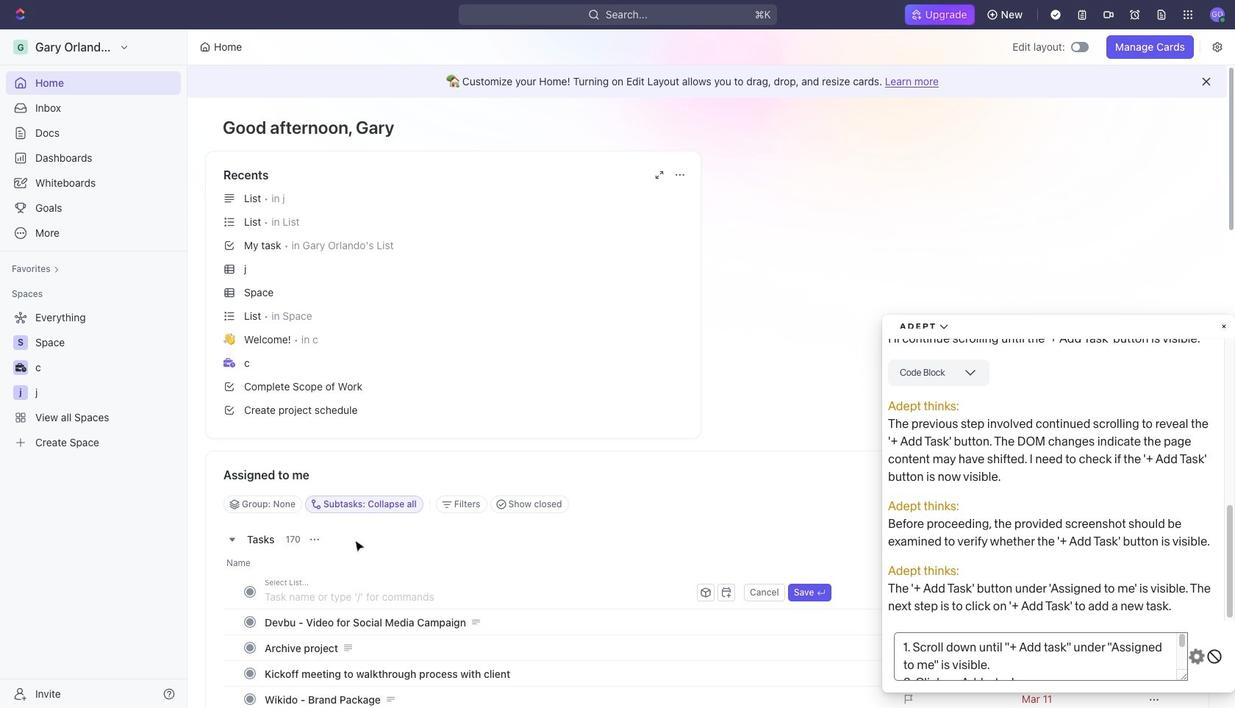 Task type: describe. For each thing, give the bounding box(es) containing it.
gary orlando's workspace, , element
[[13, 40, 28, 54]]

sidebar navigation
[[0, 29, 190, 708]]

space, , element
[[13, 335, 28, 350]]

business time image
[[15, 363, 26, 372]]



Task type: locate. For each thing, give the bounding box(es) containing it.
j, , element
[[13, 385, 28, 400]]

tree
[[6, 306, 181, 454]]

tree inside "sidebar" navigation
[[6, 306, 181, 454]]

alert
[[188, 65, 1227, 98]]

Task name or type '/' for commands text field
[[265, 585, 694, 608]]

business time image
[[224, 358, 235, 367]]



Task type: vqa. For each thing, say whether or not it's contained in the screenshot.
learn more link
no



